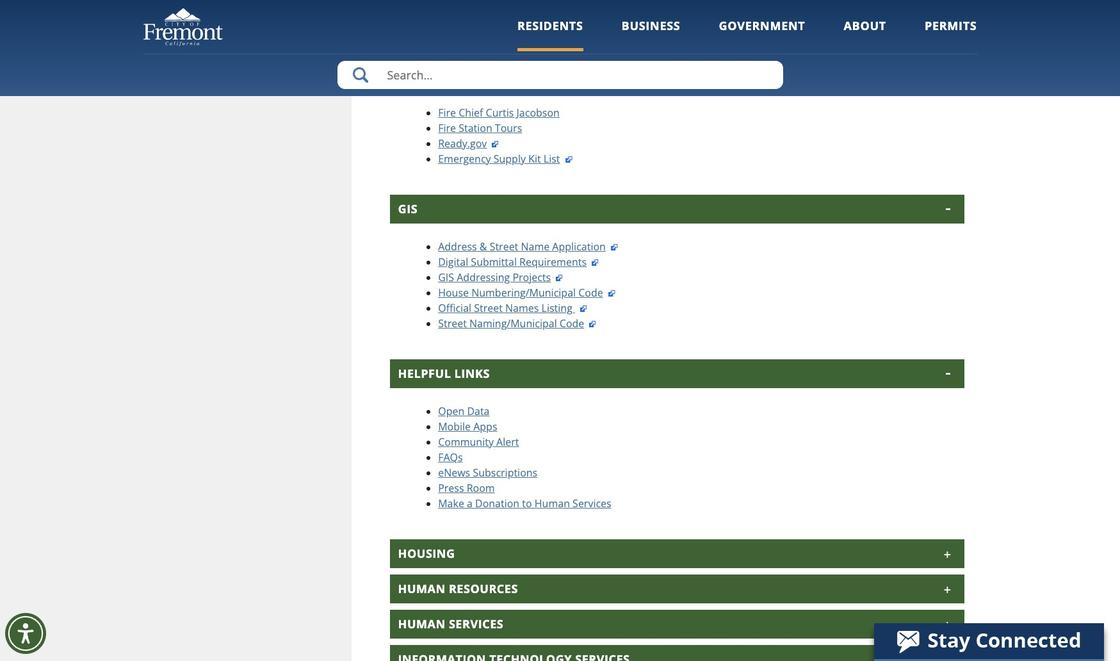 Task type: vqa. For each thing, say whether or not it's contained in the screenshot.
and
no



Task type: describe. For each thing, give the bounding box(es) containing it.
Search text field
[[337, 61, 783, 89]]

human for human services
[[398, 616, 446, 632]]

addressing
[[457, 270, 510, 284]]

names
[[506, 301, 539, 315]]

make
[[438, 496, 464, 511]]

mobile
[[438, 420, 471, 434]]

alert
[[497, 435, 519, 449]]

street naming/municipal code link
[[438, 316, 597, 331]]

ready.gov link
[[438, 136, 500, 150]]

emergency supply kit list link
[[438, 152, 573, 166]]

fire for fire department
[[398, 67, 424, 83]]

kit
[[529, 152, 541, 166]]

to inside regulations for door to door sales charity registration
[[540, 2, 550, 17]]

fire chief curtis jacobson link
[[438, 106, 560, 120]]

government link
[[719, 18, 806, 51]]

resources
[[449, 581, 518, 596]]

subscriptions
[[473, 466, 538, 480]]

make a donation to human services link
[[438, 496, 612, 511]]

enews subscriptions link
[[438, 466, 538, 480]]

registration
[[475, 18, 532, 32]]

requirements
[[520, 255, 587, 269]]

about
[[844, 18, 887, 33]]

residents link
[[518, 18, 583, 51]]

curtis
[[486, 106, 514, 120]]

apps
[[474, 420, 498, 434]]

1 vertical spatial code
[[560, 316, 585, 331]]

chief
[[459, 106, 483, 120]]

house
[[438, 286, 469, 300]]

charity
[[438, 18, 472, 32]]

stay connected image
[[875, 623, 1103, 659]]

press room link
[[438, 481, 495, 495]]

name
[[521, 240, 550, 254]]

open
[[438, 404, 465, 418]]

community
[[438, 435, 494, 449]]

for
[[497, 2, 511, 17]]

house numbering/municipal code link
[[438, 286, 616, 300]]

listing
[[542, 301, 573, 315]]

&
[[480, 240, 487, 254]]

2 vertical spatial street
[[438, 316, 467, 331]]

regulations for door to door sales charity registration
[[438, 2, 604, 32]]

address & street name application link
[[438, 240, 619, 254]]

mobile apps link
[[438, 420, 498, 434]]

official street names listing link
[[438, 301, 588, 315]]

government
[[719, 18, 806, 33]]

permits link
[[925, 18, 977, 51]]

data
[[467, 404, 490, 418]]

human services
[[398, 616, 504, 632]]

donation
[[475, 496, 520, 511]]

department
[[427, 67, 509, 83]]

enews
[[438, 466, 470, 480]]

open data mobile apps community alert faqs enews subscriptions press room make a donation to human services
[[438, 404, 612, 511]]

address & street name application digital submittal requirements gis addressing projects house numbering/municipal code official street names listing street naming/municipal code
[[438, 240, 606, 331]]

digital submittal requirements link
[[438, 255, 600, 269]]

2 door from the left
[[552, 2, 576, 17]]

sales
[[579, 2, 604, 17]]

fire station tours link
[[438, 121, 522, 135]]

fire for fire chief curtis jacobson fire station tours ready.gov emergency supply kit list
[[438, 106, 456, 120]]

1 door from the left
[[513, 2, 537, 17]]

supply
[[494, 152, 526, 166]]

human resources
[[398, 581, 518, 596]]

business link
[[622, 18, 681, 51]]



Task type: locate. For each thing, give the bounding box(es) containing it.
business
[[622, 18, 681, 33]]

services inside the open data mobile apps community alert faqs enews subscriptions press room make a donation to human services
[[573, 496, 612, 511]]

1 vertical spatial fire
[[438, 106, 456, 120]]

gis addressing projects link
[[438, 270, 564, 284]]

0 vertical spatial gis
[[398, 201, 418, 216]]

street up naming/municipal
[[474, 301, 503, 315]]

helpful links
[[398, 366, 490, 381]]

to up residents on the top of page
[[540, 2, 550, 17]]

projects
[[513, 270, 551, 284]]

station
[[459, 121, 493, 135]]

submittal
[[471, 255, 517, 269]]

gis inside address & street name application digital submittal requirements gis addressing projects house numbering/municipal code official street names listing street naming/municipal code
[[438, 270, 454, 284]]

0 vertical spatial fire
[[398, 67, 424, 83]]

fire left department
[[398, 67, 424, 83]]

list
[[544, 152, 560, 166]]

1 horizontal spatial door
[[552, 2, 576, 17]]

1 vertical spatial to
[[522, 496, 532, 511]]

code
[[579, 286, 603, 300], [560, 316, 585, 331]]

housing
[[398, 546, 455, 561]]

code down listing
[[560, 316, 585, 331]]

helpful
[[398, 366, 451, 381]]

to right donation
[[522, 496, 532, 511]]

human for human resources
[[398, 581, 446, 596]]

official
[[438, 301, 472, 315]]

faqs link
[[438, 450, 463, 464]]

fire chief curtis jacobson fire station tours ready.gov emergency supply kit list
[[438, 106, 560, 166]]

1 horizontal spatial services
[[573, 496, 612, 511]]

fire left chief
[[438, 106, 456, 120]]

to inside the open data mobile apps community alert faqs enews subscriptions press room make a donation to human services
[[522, 496, 532, 511]]

street
[[490, 240, 519, 254], [474, 301, 503, 315], [438, 316, 467, 331]]

emergency
[[438, 152, 491, 166]]

0 vertical spatial street
[[490, 240, 519, 254]]

room
[[467, 481, 495, 495]]

press
[[438, 481, 464, 495]]

human right donation
[[535, 496, 570, 511]]

numbering/municipal
[[472, 286, 576, 300]]

0 vertical spatial to
[[540, 2, 550, 17]]

0 horizontal spatial door
[[513, 2, 537, 17]]

application
[[553, 240, 606, 254]]

1 vertical spatial human
[[398, 581, 446, 596]]

a
[[467, 496, 473, 511]]

tours
[[495, 121, 522, 135]]

community alert link
[[438, 435, 519, 449]]

digital
[[438, 255, 469, 269]]

0 vertical spatial services
[[573, 496, 612, 511]]

0 horizontal spatial services
[[449, 616, 504, 632]]

human inside the open data mobile apps community alert faqs enews subscriptions press room make a donation to human services
[[535, 496, 570, 511]]

2 vertical spatial fire
[[438, 121, 456, 135]]

door up residents on the top of page
[[552, 2, 576, 17]]

door
[[513, 2, 537, 17], [552, 2, 576, 17]]

2 vertical spatial human
[[398, 616, 446, 632]]

0 vertical spatial human
[[535, 496, 570, 511]]

human
[[535, 496, 570, 511], [398, 581, 446, 596], [398, 616, 446, 632]]

charity registration link
[[438, 18, 545, 32]]

faqs
[[438, 450, 463, 464]]

0 vertical spatial code
[[579, 286, 603, 300]]

regulations
[[438, 2, 494, 17]]

regulations for door to door sales link
[[438, 2, 616, 17]]

1 horizontal spatial to
[[540, 2, 550, 17]]

fire
[[398, 67, 424, 83], [438, 106, 456, 120], [438, 121, 456, 135]]

1 vertical spatial gis
[[438, 270, 454, 284]]

jacobson
[[517, 106, 560, 120]]

fire up ready.gov
[[438, 121, 456, 135]]

services
[[573, 496, 612, 511], [449, 616, 504, 632]]

0 horizontal spatial gis
[[398, 201, 418, 216]]

0 horizontal spatial to
[[522, 496, 532, 511]]

1 vertical spatial services
[[449, 616, 504, 632]]

fire department
[[398, 67, 509, 83]]

human down housing
[[398, 581, 446, 596]]

1 horizontal spatial gis
[[438, 270, 454, 284]]

1 vertical spatial street
[[474, 301, 503, 315]]

street down the official at left top
[[438, 316, 467, 331]]

ready.gov
[[438, 136, 487, 150]]

gis
[[398, 201, 418, 216], [438, 270, 454, 284]]

naming/municipal
[[470, 316, 557, 331]]

door right for
[[513, 2, 537, 17]]

street up submittal
[[490, 240, 519, 254]]

permits
[[925, 18, 977, 33]]

code down the application
[[579, 286, 603, 300]]

to
[[540, 2, 550, 17], [522, 496, 532, 511]]

open data link
[[438, 404, 490, 418]]

about link
[[844, 18, 887, 51]]

links
[[455, 366, 490, 381]]

address
[[438, 240, 477, 254]]

human down human resources
[[398, 616, 446, 632]]

residents
[[518, 18, 583, 33]]



